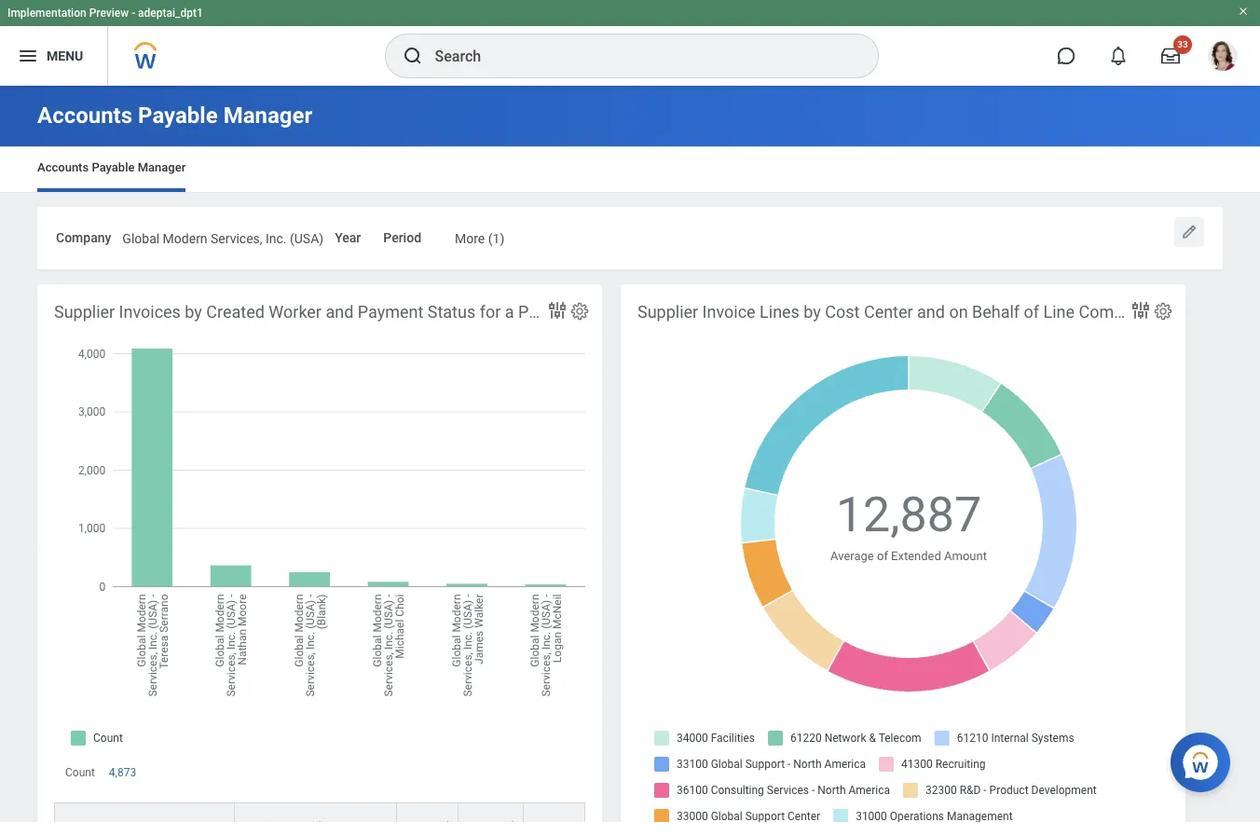 Task type: vqa. For each thing, say whether or not it's contained in the screenshot.
x small icon inside IMMEDIATELY, PRESS DELETE TO CLEAR VALUE. option
no



Task type: locate. For each thing, give the bounding box(es) containing it.
1 horizontal spatial by
[[804, 302, 821, 321]]

payable
[[138, 103, 218, 129], [92, 160, 135, 174]]

0 vertical spatial of
[[1024, 302, 1039, 321]]

0 horizontal spatial of
[[877, 549, 888, 563]]

Global Modern Services, Inc. (USA) text field
[[122, 220, 324, 252]]

of left line on the right of page
[[1024, 302, 1039, 321]]

2 accounts from the top
[[37, 160, 89, 174]]

1 vertical spatial accounts payable manager
[[37, 160, 186, 174]]

profile logan mcneil image
[[1208, 41, 1238, 75]]

a
[[505, 302, 514, 321]]

and left on on the right top of the page
[[917, 302, 945, 321]]

by left created
[[185, 302, 202, 321]]

2 accounts payable manager from the top
[[37, 160, 186, 174]]

by left "cost"
[[804, 302, 821, 321]]

2 and from the left
[[917, 302, 945, 321]]

company left configure supplier invoice lines by cost center and on behalf of line company icon
[[1079, 302, 1150, 321]]

supplier invoice lines by cost center and on behalf of line company
[[638, 302, 1150, 321]]

inbox large image
[[1161, 47, 1180, 65]]

of right average
[[877, 549, 888, 563]]

implementation
[[7, 7, 86, 20]]

payment
[[358, 302, 423, 321]]

line
[[1043, 302, 1075, 321]]

cost
[[825, 302, 860, 321]]

and
[[326, 302, 354, 321], [917, 302, 945, 321]]

0 vertical spatial payable
[[138, 103, 218, 129]]

amount
[[944, 549, 987, 563]]

configure supplier invoice lines by cost center and on behalf of line company image
[[1153, 301, 1173, 321]]

4,873
[[109, 766, 136, 779]]

by
[[185, 302, 202, 321], [804, 302, 821, 321]]

1 horizontal spatial supplier
[[638, 302, 698, 321]]

adeptai_dpt1
[[138, 7, 203, 20]]

0 vertical spatial accounts payable manager
[[37, 103, 313, 129]]

1 horizontal spatial of
[[1024, 302, 1039, 321]]

extended
[[891, 549, 941, 563]]

(usa)
[[290, 231, 324, 246]]

0 horizontal spatial and
[[326, 302, 354, 321]]

33
[[1177, 39, 1188, 49]]

2 horizontal spatial company
[[1079, 302, 1150, 321]]

company for supplier invoice lines by cost center and on behalf of line company
[[1079, 302, 1150, 321]]

0 horizontal spatial manager
[[138, 160, 186, 174]]

1 horizontal spatial and
[[917, 302, 945, 321]]

preview
[[89, 7, 129, 20]]

modern
[[163, 231, 207, 246]]

created
[[206, 302, 265, 321]]

menu button
[[0, 26, 107, 86]]

0 horizontal spatial supplier
[[54, 302, 115, 321]]

supplier
[[54, 302, 115, 321], [638, 302, 698, 321]]

company right configure supplier invoices by created worker and payment status for a particular company icon
[[594, 302, 665, 321]]

1 accounts payable manager from the top
[[37, 103, 313, 129]]

supplier invoices by created worker and payment status for a particular company
[[54, 302, 665, 321]]

1 by from the left
[[185, 302, 202, 321]]

average
[[831, 549, 874, 563]]

1 vertical spatial accounts
[[37, 160, 89, 174]]

1 and from the left
[[326, 302, 354, 321]]

company
[[56, 230, 111, 245], [594, 302, 665, 321], [1079, 302, 1150, 321]]

menu banner
[[0, 0, 1260, 86]]

0 vertical spatial manager
[[223, 103, 313, 129]]

company left 'global'
[[56, 230, 111, 245]]

invoice
[[702, 302, 756, 321]]

edit image
[[1180, 223, 1199, 241]]

1 supplier from the left
[[54, 302, 115, 321]]

1 vertical spatial payable
[[92, 160, 135, 174]]

0 vertical spatial accounts
[[37, 103, 132, 129]]

manager
[[223, 103, 313, 129], [138, 160, 186, 174]]

0 horizontal spatial by
[[185, 302, 202, 321]]

of
[[1024, 302, 1039, 321], [877, 549, 888, 563]]

supplier invoice lines by cost center and on behalf of line company element
[[621, 284, 1186, 822]]

-
[[132, 7, 135, 20]]

supplier left invoice
[[638, 302, 698, 321]]

accounts
[[37, 103, 132, 129], [37, 160, 89, 174]]

for
[[480, 302, 501, 321]]

2 supplier from the left
[[638, 302, 698, 321]]

and right worker
[[326, 302, 354, 321]]

1 horizontal spatial company
[[594, 302, 665, 321]]

supplier left invoices
[[54, 302, 115, 321]]

period
[[383, 230, 421, 245]]

1 vertical spatial of
[[877, 549, 888, 563]]

accounts payable manager
[[37, 103, 313, 129], [37, 160, 186, 174]]

1 horizontal spatial payable
[[138, 103, 218, 129]]

company element
[[122, 219, 324, 253]]

row
[[54, 802, 585, 822]]



Task type: describe. For each thing, give the bounding box(es) containing it.
row inside supplier invoices by created worker and payment status for a particular company element
[[54, 802, 585, 822]]

notifications large image
[[1109, 47, 1128, 65]]

0 horizontal spatial company
[[56, 230, 111, 245]]

4,873 button
[[109, 765, 139, 780]]

1 horizontal spatial manager
[[223, 103, 313, 129]]

supplier for supplier invoice lines by cost center and on behalf of line company
[[638, 302, 698, 321]]

More (1) text field
[[455, 220, 504, 252]]

particular
[[518, 302, 590, 321]]

behalf
[[972, 302, 1020, 321]]

worker
[[269, 302, 322, 321]]

configure supplier invoices by created worker and payment status for a particular company image
[[569, 301, 590, 321]]

lines
[[760, 302, 800, 321]]

invoices
[[119, 302, 181, 321]]

services,
[[211, 231, 262, 246]]

2 by from the left
[[804, 302, 821, 321]]

count
[[65, 766, 95, 779]]

year
[[335, 230, 361, 245]]

company for supplier invoices by created worker and payment status for a particular company
[[594, 302, 665, 321]]

status
[[428, 302, 476, 321]]

close environment banner image
[[1238, 6, 1249, 17]]

configure and view chart data image
[[1130, 299, 1152, 321]]

global
[[122, 231, 160, 246]]

more (1)
[[455, 231, 504, 246]]

0 horizontal spatial payable
[[92, 160, 135, 174]]

12,887 average of extended amount
[[831, 486, 987, 563]]

configure and view chart data image
[[546, 299, 569, 321]]

supplier invoices by created worker and payment status for a particular company element
[[37, 284, 665, 822]]

of inside 12,887 average of extended amount
[[877, 549, 888, 563]]

12,887
[[836, 486, 982, 543]]

implementation preview -   adeptai_dpt1
[[7, 7, 203, 20]]

12,887 button
[[836, 483, 984, 548]]

33 button
[[1150, 35, 1192, 76]]

supplier for supplier invoices by created worker and payment status for a particular company
[[54, 302, 115, 321]]

(1)
[[488, 231, 504, 246]]

justify image
[[17, 45, 39, 67]]

on
[[949, 302, 968, 321]]

search image
[[401, 45, 424, 67]]

12,887 main content
[[0, 86, 1260, 822]]

global modern services, inc. (usa)
[[122, 231, 324, 246]]

center
[[864, 302, 913, 321]]

1 vertical spatial manager
[[138, 160, 186, 174]]

inc.
[[266, 231, 287, 246]]

1 accounts from the top
[[37, 103, 132, 129]]

more
[[455, 231, 485, 246]]

Search Workday  search field
[[435, 35, 839, 76]]

menu
[[47, 48, 83, 63]]



